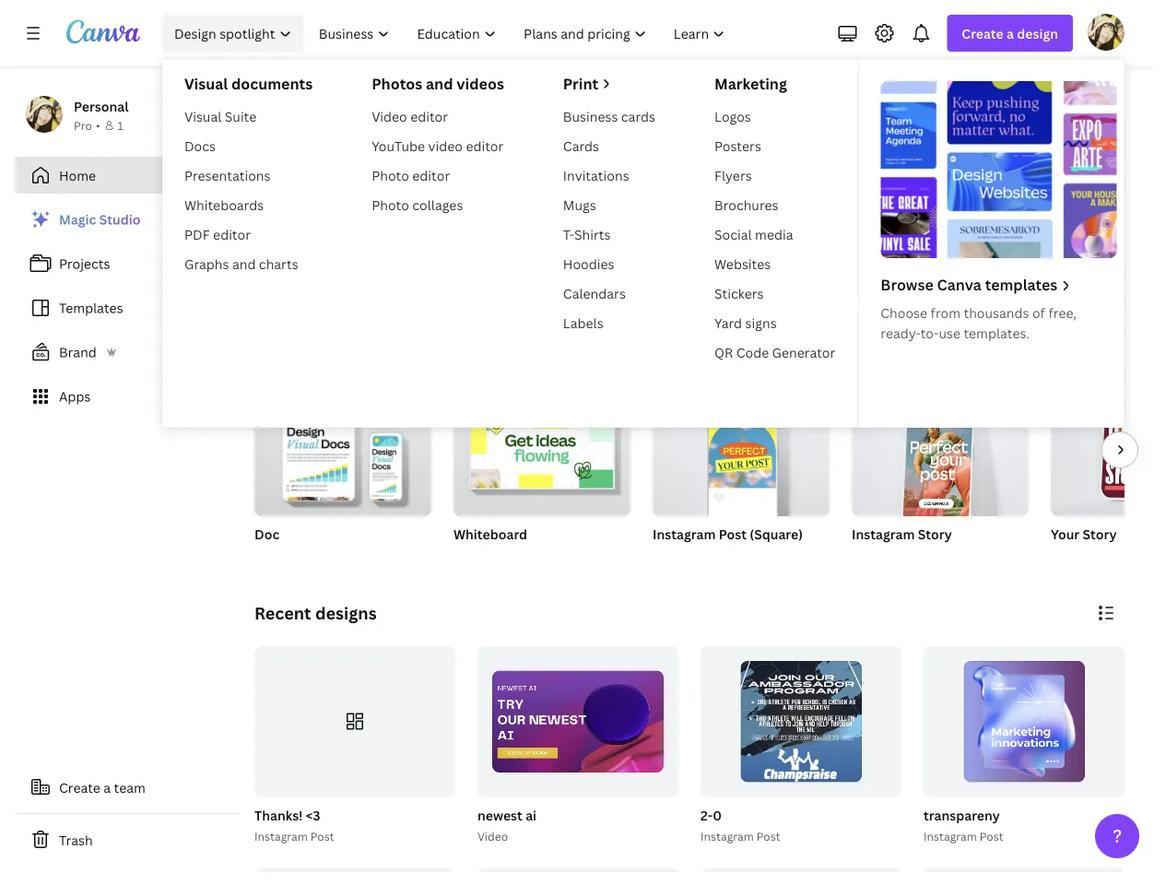 Task type: vqa. For each thing, say whether or not it's contained in the screenshot.
1080 to the right
yes



Task type: describe. For each thing, give the bounding box(es) containing it.
visual suite
[[184, 107, 257, 125]]

group for doc
[[254, 384, 431, 516]]

social media link
[[707, 219, 843, 249]]

projects
[[59, 255, 110, 272]]

of inside choose from thousands of free, ready-to-use templates.
[[1033, 304, 1046, 321]]

media inside button
[[713, 287, 746, 302]]

websites inside 'link'
[[715, 255, 771, 272]]

post inside transpareny instagram post
[[980, 829, 1004, 844]]

business
[[563, 107, 618, 125]]

to-
[[921, 324, 939, 342]]

photo for photo editor
[[372, 166, 409, 184]]

design spotlight button
[[162, 15, 304, 52]]

flyers
[[715, 166, 752, 184]]

story for your story
[[1083, 525, 1117, 543]]

posters
[[715, 137, 761, 154]]

instagram inside thanks! <3 instagram post
[[254, 829, 308, 844]]

browse
[[881, 275, 934, 295]]

a for design
[[1007, 24, 1014, 42]]

1 vertical spatial social media
[[678, 287, 746, 302]]

(square)
[[750, 525, 803, 543]]

12
[[655, 776, 666, 788]]

1080 × 1080 px button
[[653, 548, 753, 566]]

presentations button
[[571, 221, 646, 317]]

newest
[[478, 807, 523, 824]]

from
[[931, 304, 961, 321]]

mugs link
[[556, 190, 663, 219]]

editor for pdf editor
[[213, 225, 251, 243]]

print for print products
[[879, 287, 906, 302]]

stickers
[[715, 284, 764, 302]]

transpareny instagram post
[[924, 807, 1004, 844]]

yard
[[715, 314, 742, 331]]

story for instagram story
[[918, 525, 952, 543]]

print link
[[563, 74, 656, 94]]

visual for visual documents
[[184, 74, 228, 94]]

hoodies
[[563, 255, 614, 272]]

photo collages
[[372, 196, 463, 213]]

design spotlight
[[174, 24, 275, 42]]

1 vertical spatial websites
[[997, 287, 1046, 302]]

labels link
[[556, 308, 663, 337]]

qr
[[715, 343, 733, 361]]

video editor link
[[364, 101, 512, 131]]

instagram inside instagram post (square) 1080 × 1080 px
[[653, 525, 716, 543]]

instagram story group
[[852, 384, 1029, 566]]

pro •
[[74, 118, 100, 133]]

marketing
[[715, 74, 787, 94]]

choose
[[881, 304, 928, 321]]

unlimited
[[454, 549, 506, 564]]

presentations link
[[177, 160, 320, 190]]

1 vertical spatial design
[[687, 110, 781, 150]]

cards
[[621, 107, 656, 125]]

group for whiteboard
[[454, 384, 631, 516]]

a for team
[[104, 779, 111, 796]]

browse canva templates
[[881, 275, 1058, 295]]

trash link
[[15, 821, 240, 858]]

logos link
[[707, 101, 843, 131]]

visual suite link
[[177, 101, 320, 131]]

social inside button
[[678, 287, 710, 302]]

social media inside social media 'link'
[[715, 225, 793, 243]]

collages
[[412, 196, 463, 213]]

video inside "link"
[[372, 107, 407, 125]]

instagram inside transpareny instagram post
[[924, 829, 977, 844]]

0
[[713, 807, 722, 824]]

trash
[[59, 831, 93, 849]]

templates link
[[15, 290, 240, 326]]

mugs
[[563, 196, 596, 213]]

1 horizontal spatial presentations
[[571, 287, 646, 302]]

<3
[[306, 807, 320, 824]]

your story
[[1051, 525, 1117, 543]]

1 for 1
[[118, 118, 123, 133]]

graphs and charts link
[[177, 249, 320, 278]]

group for instagram post (square)
[[653, 384, 830, 516]]

instagram inside 2-0 instagram post
[[701, 829, 754, 844]]

thanks! <3 button
[[254, 804, 320, 827]]

calendars
[[563, 284, 626, 302]]

what will you design today?
[[488, 110, 891, 150]]

social media button
[[678, 221, 746, 317]]

free,
[[1049, 304, 1077, 321]]

newest ai button
[[478, 804, 537, 827]]

home link
[[15, 157, 240, 194]]

stickers link
[[707, 278, 843, 308]]

will
[[573, 110, 620, 150]]

whiteboard group
[[454, 384, 631, 566]]

labels
[[563, 314, 604, 331]]

media inside 'link'
[[755, 225, 793, 243]]

create for create a team
[[59, 779, 100, 796]]

apps link
[[15, 378, 240, 415]]

social inside 'link'
[[715, 225, 752, 243]]

signs
[[745, 314, 777, 331]]

recent
[[254, 602, 311, 624]]

yard signs
[[715, 314, 777, 331]]

brand link
[[15, 334, 240, 371]]

whiteboards link
[[177, 190, 320, 219]]

•
[[96, 118, 100, 133]]

doc
[[254, 525, 280, 543]]

1 for 1 of 12
[[630, 776, 636, 788]]

templates
[[59, 299, 123, 317]]

top level navigation element
[[159, 15, 1154, 428]]

editor for video editor
[[410, 107, 448, 125]]

2 1080 from the left
[[691, 549, 719, 564]]

print products
[[879, 287, 957, 302]]

today?
[[787, 110, 891, 150]]

templates.
[[964, 324, 1030, 342]]

flyers link
[[707, 160, 843, 190]]

choose from thousands of free, ready-to-use templates.
[[881, 304, 1077, 342]]

what
[[488, 110, 567, 150]]

yard signs link
[[707, 308, 843, 337]]



Task type: locate. For each thing, give the bounding box(es) containing it.
visual documents
[[184, 74, 313, 94]]

1080 left ×
[[653, 549, 681, 564]]

stephanie aranda image
[[1088, 14, 1125, 50]]

0 vertical spatial create
[[962, 24, 1004, 42]]

1 vertical spatial media
[[713, 287, 746, 302]]

photos
[[372, 74, 422, 94]]

group
[[1051, 373, 1154, 516], [254, 384, 431, 516], [454, 384, 631, 516], [653, 384, 830, 516], [852, 384, 1029, 527]]

1 right •
[[118, 118, 123, 133]]

whiteboard unlimited
[[454, 525, 527, 564]]

list
[[15, 201, 240, 415]]

0 horizontal spatial of
[[639, 776, 652, 788]]

social media
[[715, 225, 793, 243], [678, 287, 746, 302]]

t-shirts
[[563, 225, 611, 243]]

brochures link
[[707, 190, 843, 219]]

0 vertical spatial visual
[[184, 74, 228, 94]]

2 story from the left
[[1083, 525, 1117, 543]]

designs
[[315, 602, 377, 624]]

1 horizontal spatial a
[[1007, 24, 1014, 42]]

and for photos
[[426, 74, 453, 94]]

0 vertical spatial print
[[563, 74, 599, 94]]

pdf editor link
[[177, 219, 320, 249]]

charts
[[259, 255, 298, 272]]

create inside create a design dropdown button
[[962, 24, 1004, 42]]

videos
[[457, 74, 504, 94]]

thanks! <3 instagram post
[[254, 807, 334, 844]]

1 photo from the top
[[372, 166, 409, 184]]

presentations inside 'link'
[[184, 166, 271, 184]]

and up video editor "link"
[[426, 74, 453, 94]]

print
[[563, 74, 599, 94], [879, 287, 906, 302]]

and for graphs
[[232, 255, 256, 272]]

shirts
[[574, 225, 611, 243]]

×
[[683, 549, 689, 564]]

magic
[[59, 211, 96, 228]]

1 horizontal spatial 1
[[630, 776, 636, 788]]

your
[[1051, 525, 1080, 543]]

create inside create a team button
[[59, 779, 100, 796]]

1 horizontal spatial media
[[755, 225, 793, 243]]

0 horizontal spatial print
[[563, 74, 599, 94]]

you
[[626, 110, 681, 150]]

0 vertical spatial photo
[[372, 166, 409, 184]]

apps
[[59, 388, 91, 405]]

social media up yard
[[678, 287, 746, 302]]

0 horizontal spatial websites
[[715, 255, 771, 272]]

design inside create a design dropdown button
[[1017, 24, 1058, 42]]

print up business
[[563, 74, 599, 94]]

post inside thanks! <3 instagram post
[[310, 829, 334, 844]]

0 vertical spatial social media
[[715, 225, 793, 243]]

1 horizontal spatial 1080
[[691, 549, 719, 564]]

1 horizontal spatial websites
[[997, 287, 1046, 302]]

presentations up whiteboards
[[184, 166, 271, 184]]

1080 right ×
[[691, 549, 719, 564]]

and down pdf editor link in the top of the page
[[232, 255, 256, 272]]

your story group
[[1051, 373, 1154, 566]]

social
[[715, 225, 752, 243], [678, 287, 710, 302]]

instagram
[[653, 525, 716, 543], [852, 525, 915, 543], [254, 829, 308, 844], [701, 829, 754, 844], [924, 829, 977, 844]]

photo
[[372, 166, 409, 184], [372, 196, 409, 213]]

templates
[[985, 275, 1058, 295]]

0 vertical spatial social
[[715, 225, 752, 243]]

0 horizontal spatial 1080
[[653, 549, 681, 564]]

personal
[[74, 97, 129, 115]]

1 horizontal spatial create
[[962, 24, 1004, 42]]

video up youtube
[[372, 107, 407, 125]]

1 vertical spatial print
[[879, 287, 906, 302]]

a inside dropdown button
[[1007, 24, 1014, 42]]

photo down photo editor
[[372, 196, 409, 213]]

1 vertical spatial visual
[[184, 107, 222, 125]]

a
[[1007, 24, 1014, 42], [104, 779, 111, 796]]

1 vertical spatial of
[[639, 776, 652, 788]]

of left free,
[[1033, 304, 1046, 321]]

t-shirts link
[[556, 219, 663, 249]]

visual up visual suite
[[184, 74, 228, 94]]

recent designs
[[254, 602, 377, 624]]

print products button
[[879, 221, 957, 317]]

docs
[[184, 137, 216, 154]]

create for create a design
[[962, 24, 1004, 42]]

thousands
[[964, 304, 1029, 321]]

instagram post (square) group
[[653, 384, 830, 566]]

1 vertical spatial 1
[[630, 776, 636, 788]]

1 horizontal spatial video
[[478, 829, 508, 844]]

graphs
[[184, 255, 229, 272]]

0 vertical spatial media
[[755, 225, 793, 243]]

0 vertical spatial websites
[[715, 255, 771, 272]]

print for print
[[563, 74, 599, 94]]

social left stickers
[[678, 287, 710, 302]]

0 horizontal spatial media
[[713, 287, 746, 302]]

print inside the design spotlight menu
[[563, 74, 599, 94]]

visual up 'docs'
[[184, 107, 222, 125]]

photo inside 'link'
[[372, 196, 409, 213]]

websites
[[715, 255, 771, 272], [997, 287, 1046, 302]]

editor down youtube video editor
[[412, 166, 450, 184]]

1 vertical spatial create
[[59, 779, 100, 796]]

documents
[[231, 74, 313, 94]]

1 horizontal spatial of
[[1033, 304, 1046, 321]]

logos
[[715, 107, 751, 125]]

media up yard
[[713, 287, 746, 302]]

group for instagram story
[[852, 384, 1029, 527]]

1 horizontal spatial social
[[715, 225, 752, 243]]

doc group
[[254, 384, 431, 566]]

youtube video editor link
[[364, 131, 512, 160]]

0 horizontal spatial presentations
[[184, 166, 271, 184]]

presentations up labels link
[[571, 287, 646, 302]]

1 horizontal spatial and
[[426, 74, 453, 94]]

editor up youtube video editor
[[410, 107, 448, 125]]

0 horizontal spatial and
[[232, 255, 256, 272]]

editor for photo editor
[[412, 166, 450, 184]]

1 vertical spatial photo
[[372, 196, 409, 213]]

projects link
[[15, 245, 240, 282]]

youtube video editor
[[372, 137, 504, 154]]

post inside instagram post (square) 1080 × 1080 px
[[719, 525, 747, 543]]

video inside newest ai video
[[478, 829, 508, 844]]

create a design
[[962, 24, 1058, 42]]

0 vertical spatial 1
[[118, 118, 123, 133]]

magic studio link
[[15, 201, 240, 238]]

0 horizontal spatial 1
[[118, 118, 123, 133]]

video down newest
[[478, 829, 508, 844]]

websites up stickers
[[715, 255, 771, 272]]

photo editor link
[[364, 160, 512, 190]]

create a team button
[[15, 769, 240, 806]]

story inside group
[[1083, 525, 1117, 543]]

create
[[962, 24, 1004, 42], [59, 779, 100, 796]]

transpareny button
[[924, 804, 1000, 827]]

1 horizontal spatial design
[[1017, 24, 1058, 42]]

business cards link
[[556, 101, 663, 131]]

0 horizontal spatial social
[[678, 287, 710, 302]]

youtube
[[372, 137, 425, 154]]

studio
[[99, 211, 141, 228]]

1 horizontal spatial story
[[1083, 525, 1117, 543]]

instagram post (square) 1080 × 1080 px
[[653, 525, 803, 564]]

0 horizontal spatial a
[[104, 779, 111, 796]]

1 vertical spatial a
[[104, 779, 111, 796]]

0 vertical spatial and
[[426, 74, 453, 94]]

editor down whiteboards
[[213, 225, 251, 243]]

brand
[[59, 343, 97, 361]]

media up websites 'link'
[[755, 225, 793, 243]]

websites up thousands
[[997, 287, 1046, 302]]

visual for visual suite
[[184, 107, 222, 125]]

and
[[426, 74, 453, 94], [232, 255, 256, 272]]

0 horizontal spatial design
[[687, 110, 781, 150]]

social down 'brochures' at the right top of the page
[[715, 225, 752, 243]]

use
[[939, 324, 961, 342]]

0 vertical spatial a
[[1007, 24, 1014, 42]]

1 horizontal spatial print
[[879, 287, 906, 302]]

invitations
[[563, 166, 629, 184]]

print up "choose"
[[879, 287, 906, 302]]

of left 12
[[639, 776, 652, 788]]

generator
[[772, 343, 836, 361]]

post inside 2-0 instagram post
[[757, 829, 781, 844]]

1 story from the left
[[918, 525, 952, 543]]

editor inside "link"
[[410, 107, 448, 125]]

1 left 12
[[630, 776, 636, 788]]

0 vertical spatial presentations
[[184, 166, 271, 184]]

a inside button
[[104, 779, 111, 796]]

group for your story
[[1051, 373, 1154, 516]]

create a team
[[59, 779, 146, 796]]

brochures
[[715, 196, 779, 213]]

whiteboards
[[184, 196, 264, 213]]

video
[[372, 107, 407, 125], [478, 829, 508, 844]]

1 1080 from the left
[[653, 549, 681, 564]]

1 vertical spatial video
[[478, 829, 508, 844]]

0 vertical spatial video
[[372, 107, 407, 125]]

cards link
[[556, 131, 663, 160]]

photos and videos
[[372, 74, 504, 94]]

editor
[[410, 107, 448, 125], [466, 137, 504, 154], [412, 166, 450, 184], [213, 225, 251, 243]]

2-
[[701, 807, 713, 824]]

story inside group
[[918, 525, 952, 543]]

1 vertical spatial and
[[232, 255, 256, 272]]

1 visual from the top
[[184, 74, 228, 94]]

transpareny
[[924, 807, 1000, 824]]

print inside "button"
[[879, 287, 906, 302]]

0 vertical spatial of
[[1033, 304, 1046, 321]]

0 vertical spatial design
[[1017, 24, 1058, 42]]

more button
[[1103, 221, 1147, 317]]

0 horizontal spatial create
[[59, 779, 100, 796]]

qr code generator link
[[707, 337, 843, 367]]

social media down 'brochures' at the right top of the page
[[715, 225, 793, 243]]

of
[[1033, 304, 1046, 321], [639, 776, 652, 788]]

2 visual from the top
[[184, 107, 222, 125]]

create a design button
[[947, 15, 1073, 52]]

editor right video
[[466, 137, 504, 154]]

photo down youtube
[[372, 166, 409, 184]]

1 vertical spatial presentations
[[571, 287, 646, 302]]

0 horizontal spatial story
[[918, 525, 952, 543]]

home
[[59, 166, 96, 184]]

thanks!
[[254, 807, 303, 824]]

photo for photo collages
[[372, 196, 409, 213]]

code
[[736, 343, 769, 361]]

2 photo from the top
[[372, 196, 409, 213]]

magic studio
[[59, 211, 141, 228]]

pro
[[74, 118, 92, 133]]

None search field
[[413, 171, 966, 208]]

0 horizontal spatial video
[[372, 107, 407, 125]]

list containing magic studio
[[15, 201, 240, 415]]

video
[[428, 137, 463, 154]]

hoodies link
[[556, 249, 663, 278]]

1 vertical spatial social
[[678, 287, 710, 302]]

design spotlight menu
[[162, 59, 1154, 428]]



